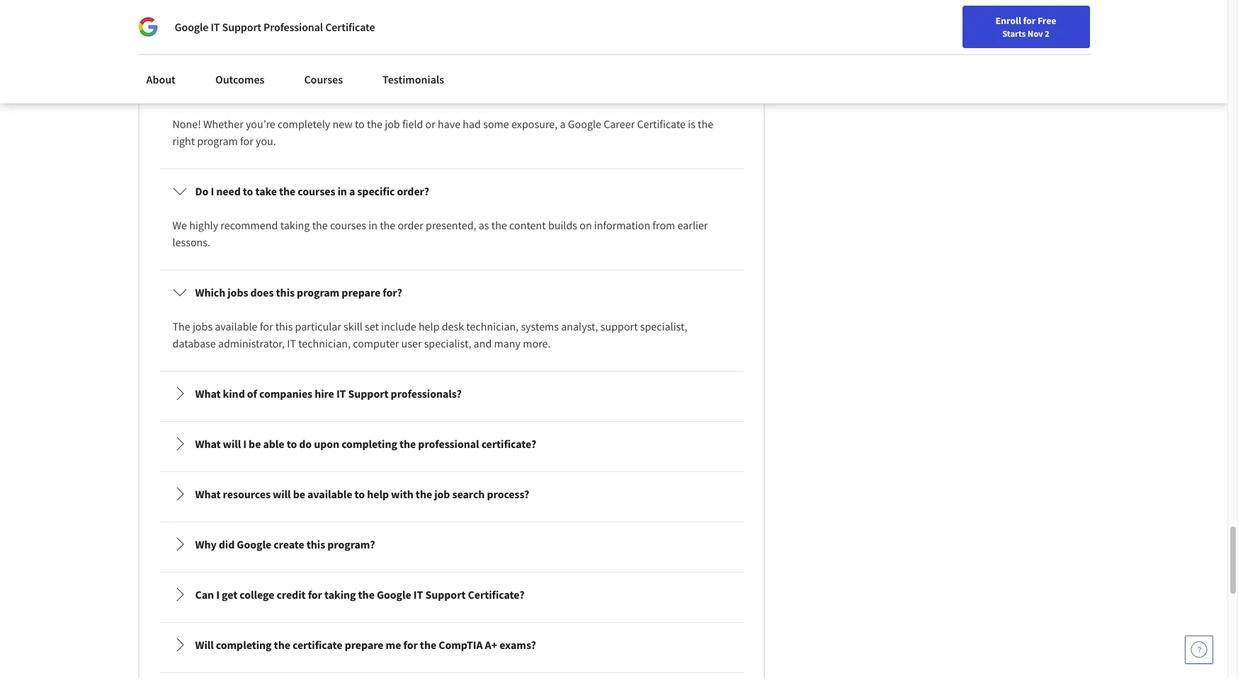 Task type: describe. For each thing, give the bounding box(es) containing it.
create
[[274, 538, 304, 552]]

1 horizontal spatial will
[[273, 488, 291, 502]]

to left the take
[[243, 184, 253, 199]]

upon
[[314, 437, 340, 452]]

enroll for free starts nov 2
[[996, 14, 1057, 39]]

of
[[247, 387, 257, 401]]

outcomes
[[215, 72, 265, 86]]

2 horizontal spatial support
[[426, 588, 466, 603]]

database
[[173, 337, 216, 351]]

courses inside we highly recommend taking the courses in the order presented, as the content builds on information from earlier lessons.
[[330, 218, 366, 233]]

hire
[[315, 387, 334, 401]]

recommend
[[221, 218, 278, 233]]

available inside dropdown button
[[308, 488, 353, 502]]

completely
[[278, 117, 330, 131]]

taking inside we highly recommend taking the courses in the order presented, as the content builds on information from earlier lessons.
[[280, 218, 310, 233]]

is inside the none! whether you're completely new to the job field or have had some exposure, a google career certificate is the right program for you.
[[688, 117, 696, 131]]

we
[[173, 218, 187, 233]]

1 vertical spatial support
[[348, 387, 389, 401]]

will
[[195, 639, 214, 653]]

companies
[[259, 387, 313, 401]]

the jobs available for this particular skill set include help desk technician, systems analyst, support specialist, database administrator, it technician, computer user specialist, and many more.
[[173, 320, 690, 351]]

with
[[391, 488, 414, 502]]

professional
[[418, 437, 479, 452]]

0 vertical spatial technician,
[[467, 320, 519, 334]]

include
[[381, 320, 416, 334]]

you.
[[256, 134, 276, 148]]

some
[[483, 117, 509, 131]]

many
[[494, 337, 521, 351]]

google it support professional certificate
[[175, 20, 375, 34]]

to for available
[[355, 488, 365, 502]]

administrator,
[[218, 337, 285, 351]]

from
[[653, 218, 676, 233]]

1 vertical spatial i
[[243, 437, 247, 452]]

certificate?
[[482, 437, 537, 452]]

kind
[[223, 387, 245, 401]]

do i need to take the courses in a specific order?
[[195, 184, 430, 199]]

it up outcomes 'link'
[[211, 20, 220, 34]]

what kind of companies hire it support professionals?
[[195, 387, 462, 401]]

what background knowledge is necessary? button
[[161, 70, 742, 110]]

certificate
[[293, 639, 343, 653]]

professionals?
[[391, 387, 462, 401]]

presented,
[[426, 218, 477, 233]]

this for create
[[307, 538, 325, 552]]

and
[[474, 337, 492, 351]]

do i need to take the courses in a specific order? button
[[161, 172, 742, 211]]

for inside the none! whether you're completely new to the job field or have had some exposure, a google career certificate is the right program for you.
[[240, 134, 254, 148]]

be for i
[[249, 437, 261, 452]]

you're
[[246, 117, 276, 131]]

jobs for the
[[193, 320, 213, 334]]

knowledge
[[284, 83, 339, 97]]

i for need
[[211, 184, 214, 199]]

what for what kind of companies hire it support professionals?
[[195, 387, 221, 401]]

which jobs does this program prepare for? button
[[161, 273, 742, 313]]

google inside the none! whether you're completely new to the job field or have had some exposure, a google career certificate is the right program for you.
[[568, 117, 602, 131]]

will completing the certificate prepare me for the comptia a+ exams? button
[[161, 626, 742, 666]]

enroll
[[996, 14, 1022, 27]]

systems
[[521, 320, 559, 334]]

job inside dropdown button
[[435, 488, 450, 502]]

opens in a new tab image
[[298, 540, 309, 551]]

taking inside dropdown button
[[325, 588, 356, 603]]

about link
[[138, 64, 184, 95]]

0 vertical spatial certificate
[[325, 20, 375, 34]]

show notifications image
[[1037, 18, 1054, 35]]

support
[[601, 320, 638, 334]]

testimonials link
[[374, 64, 453, 95]]

a inside dropdown button
[[349, 184, 355, 199]]

program inside "dropdown button"
[[297, 286, 340, 300]]

it inside can i get college credit for taking the google it support certificate? dropdown button
[[414, 588, 423, 603]]

jobs for which
[[228, 286, 248, 300]]

what will i be able to do upon completing the professional certificate? button
[[161, 425, 742, 464]]

starts
[[1003, 28, 1026, 39]]

what for what background knowledge is necessary?
[[195, 83, 221, 97]]

what resources will be available to help with the job search process? button
[[161, 475, 742, 515]]

what resources will be available to help with the job search process?
[[195, 488, 530, 502]]

nov
[[1028, 28, 1044, 39]]

whether
[[203, 117, 244, 131]]

to for able
[[287, 437, 297, 452]]

which jobs does this program prepare for?
[[195, 286, 402, 300]]

certificate?
[[468, 588, 525, 603]]

field
[[402, 117, 423, 131]]

as
[[479, 218, 489, 233]]

is inside dropdown button
[[341, 83, 349, 97]]

be for will
[[293, 488, 305, 502]]

lessons.
[[173, 235, 211, 250]]

exposure,
[[512, 117, 558, 131]]

process?
[[487, 488, 530, 502]]

why did google create this program? button
[[161, 525, 742, 565]]

none!
[[173, 117, 201, 131]]

0 horizontal spatial support
[[222, 20, 262, 34]]

had
[[463, 117, 481, 131]]

english
[[956, 16, 991, 30]]

for right credit
[[308, 588, 322, 603]]

what will i be able to do upon completing the professional certificate?
[[195, 437, 537, 452]]

to for new
[[355, 117, 365, 131]]

have
[[438, 117, 461, 131]]

help inside the jobs available for this particular skill set include help desk technician, systems analyst, support specialist, database administrator, it technician, computer user specialist, and many more.
[[419, 320, 440, 334]]

specific
[[357, 184, 395, 199]]

for inside the enroll for free starts nov 2
[[1024, 14, 1036, 27]]

can
[[195, 588, 214, 603]]

available inside the jobs available for this particular skill set include help desk technician, systems analyst, support specialist, database administrator, it technician, computer user specialist, and many more.
[[215, 320, 258, 334]]

help inside dropdown button
[[367, 488, 389, 502]]

order
[[398, 218, 424, 233]]

did
[[219, 538, 235, 552]]

on
[[580, 218, 592, 233]]

do
[[299, 437, 312, 452]]

2
[[1045, 28, 1050, 39]]



Task type: locate. For each thing, give the bounding box(es) containing it.
this for for
[[275, 320, 293, 334]]

this left particular
[[275, 320, 293, 334]]

1 vertical spatial completing
[[216, 639, 272, 653]]

jobs left does on the top
[[228, 286, 248, 300]]

do
[[195, 184, 209, 199]]

1 horizontal spatial completing
[[342, 437, 398, 452]]

technician, up the and
[[467, 320, 519, 334]]

new
[[333, 117, 353, 131]]

computer
[[353, 337, 399, 351]]

the
[[173, 320, 190, 334]]

2 vertical spatial i
[[216, 588, 220, 603]]

earlier
[[678, 218, 708, 233]]

will completing the certificate prepare me for the comptia a+ exams?
[[195, 639, 536, 653]]

what left able
[[195, 437, 221, 452]]

what kind of companies hire it support professionals? button
[[161, 374, 742, 414]]

desk
[[442, 320, 464, 334]]

jobs inside "dropdown button"
[[228, 286, 248, 300]]

what background knowledge is necessary?
[[195, 83, 405, 97]]

skill
[[344, 320, 363, 334]]

what left resources
[[195, 488, 221, 502]]

google image
[[138, 17, 158, 37]]

jobs
[[228, 286, 248, 300], [193, 320, 213, 334]]

able
[[263, 437, 285, 452]]

help left with
[[367, 488, 389, 502]]

0 horizontal spatial jobs
[[193, 320, 213, 334]]

a inside the none! whether you're completely new to the job field or have had some exposure, a google career certificate is the right program for you.
[[560, 117, 566, 131]]

1 vertical spatial a
[[349, 184, 355, 199]]

information
[[594, 218, 651, 233]]

support down why did google create this program? dropdown button
[[426, 588, 466, 603]]

be down do
[[293, 488, 305, 502]]

0 vertical spatial help
[[419, 320, 440, 334]]

will left able
[[223, 437, 241, 452]]

program down whether on the left
[[197, 134, 238, 148]]

for right me
[[404, 639, 418, 653]]

0 horizontal spatial will
[[223, 437, 241, 452]]

the
[[367, 117, 383, 131], [698, 117, 714, 131], [279, 184, 296, 199], [312, 218, 328, 233], [380, 218, 396, 233], [492, 218, 507, 233], [400, 437, 416, 452], [416, 488, 432, 502], [358, 588, 375, 603], [274, 639, 290, 653], [420, 639, 437, 653]]

it inside what kind of companies hire it support professionals? dropdown button
[[337, 387, 346, 401]]

i right do
[[211, 184, 214, 199]]

0 horizontal spatial technician,
[[298, 337, 351, 351]]

about
[[146, 72, 176, 86]]

what up whether on the left
[[195, 83, 221, 97]]

job
[[385, 117, 400, 131], [435, 488, 450, 502]]

list item
[[159, 674, 744, 679]]

why did google create this program?
[[195, 538, 375, 552]]

1 vertical spatial program
[[297, 286, 340, 300]]

0 vertical spatial prepare
[[342, 286, 381, 300]]

0 horizontal spatial job
[[385, 117, 400, 131]]

google right the did
[[237, 538, 271, 552]]

1 vertical spatial is
[[688, 117, 696, 131]]

exams?
[[500, 639, 536, 653]]

1 horizontal spatial available
[[308, 488, 353, 502]]

job inside the none! whether you're completely new to the job field or have had some exposure, a google career certificate is the right program for you.
[[385, 117, 400, 131]]

to inside the none! whether you're completely new to the job field or have had some exposure, a google career certificate is the right program for you.
[[355, 117, 365, 131]]

0 vertical spatial a
[[560, 117, 566, 131]]

0 vertical spatial courses
[[298, 184, 335, 199]]

1 horizontal spatial certificate
[[637, 117, 686, 131]]

google up me
[[377, 588, 412, 603]]

1 vertical spatial help
[[367, 488, 389, 502]]

1 horizontal spatial is
[[688, 117, 696, 131]]

1 horizontal spatial i
[[216, 588, 220, 603]]

0 vertical spatial is
[[341, 83, 349, 97]]

0 horizontal spatial taking
[[280, 218, 310, 233]]

this inside "dropdown button"
[[276, 286, 295, 300]]

google
[[175, 20, 209, 34], [568, 117, 602, 131], [237, 538, 271, 552], [377, 588, 412, 603]]

content
[[510, 218, 546, 233]]

for up nov
[[1024, 14, 1036, 27]]

1 vertical spatial available
[[308, 488, 353, 502]]

2 horizontal spatial i
[[243, 437, 247, 452]]

0 horizontal spatial is
[[341, 83, 349, 97]]

google inside dropdown button
[[377, 588, 412, 603]]

available up the administrator, at the left of page
[[215, 320, 258, 334]]

program inside the none! whether you're completely new to the job field or have had some exposure, a google career certificate is the right program for you.
[[197, 134, 238, 148]]

1 vertical spatial in
[[369, 218, 378, 233]]

it inside the jobs available for this particular skill set include help desk technician, systems analyst, support specialist, database administrator, it technician, computer user specialist, and many more.
[[287, 337, 296, 351]]

1 vertical spatial taking
[[325, 588, 356, 603]]

help
[[419, 320, 440, 334], [367, 488, 389, 502]]

this
[[276, 286, 295, 300], [275, 320, 293, 334], [307, 538, 325, 552]]

available down upon
[[308, 488, 353, 502]]

help left desk
[[419, 320, 440, 334]]

to left with
[[355, 488, 365, 502]]

1 horizontal spatial in
[[369, 218, 378, 233]]

to right new
[[355, 117, 365, 131]]

1 vertical spatial technician,
[[298, 337, 351, 351]]

2 vertical spatial support
[[426, 588, 466, 603]]

1 horizontal spatial a
[[560, 117, 566, 131]]

0 vertical spatial this
[[276, 286, 295, 300]]

specialist, down desk
[[424, 337, 472, 351]]

prepare inside dropdown button
[[345, 639, 384, 653]]

program
[[197, 134, 238, 148], [297, 286, 340, 300]]

1 vertical spatial will
[[273, 488, 291, 502]]

0 vertical spatial taking
[[280, 218, 310, 233]]

can i get college credit for taking the google it support certificate?
[[195, 588, 525, 603]]

0 horizontal spatial a
[[349, 184, 355, 199]]

can i get college credit for taking the google it support certificate? button
[[161, 576, 742, 615]]

what
[[195, 83, 221, 97], [195, 387, 221, 401], [195, 437, 221, 452], [195, 488, 221, 502]]

highly
[[189, 218, 218, 233]]

google inside dropdown button
[[237, 538, 271, 552]]

courses
[[304, 72, 343, 86]]

program up particular
[[297, 286, 340, 300]]

0 vertical spatial completing
[[342, 437, 398, 452]]

0 horizontal spatial certificate
[[325, 20, 375, 34]]

will
[[223, 437, 241, 452], [273, 488, 291, 502]]

0 horizontal spatial available
[[215, 320, 258, 334]]

certificate right career
[[637, 117, 686, 131]]

1 horizontal spatial technician,
[[467, 320, 519, 334]]

it right hire
[[337, 387, 346, 401]]

comptia
[[439, 639, 483, 653]]

1 vertical spatial prepare
[[345, 639, 384, 653]]

it up will completing the certificate prepare me for the comptia a+ exams? dropdown button
[[414, 588, 423, 603]]

technician, down particular
[[298, 337, 351, 351]]

3 what from the top
[[195, 437, 221, 452]]

4 what from the top
[[195, 488, 221, 502]]

a+
[[485, 639, 498, 653]]

user
[[402, 337, 422, 351]]

completing
[[342, 437, 398, 452], [216, 639, 272, 653]]

it down particular
[[287, 337, 296, 351]]

does
[[250, 286, 274, 300]]

career
[[604, 117, 635, 131]]

0 horizontal spatial program
[[197, 134, 238, 148]]

0 vertical spatial specialist,
[[640, 320, 688, 334]]

0 horizontal spatial i
[[211, 184, 214, 199]]

0 vertical spatial job
[[385, 117, 400, 131]]

what for what resources will be available to help with the job search process?
[[195, 488, 221, 502]]

specialist,
[[640, 320, 688, 334], [424, 337, 472, 351]]

certificate inside the none! whether you're completely new to the job field or have had some exposure, a google career certificate is the right program for you.
[[637, 117, 686, 131]]

what left kind
[[195, 387, 221, 401]]

get
[[222, 588, 238, 603]]

1 vertical spatial certificate
[[637, 117, 686, 131]]

1 vertical spatial this
[[275, 320, 293, 334]]

taking right credit
[[325, 588, 356, 603]]

analyst,
[[561, 320, 599, 334]]

0 vertical spatial program
[[197, 134, 238, 148]]

0 vertical spatial available
[[215, 320, 258, 334]]

in left 'specific'
[[338, 184, 347, 199]]

order?
[[397, 184, 430, 199]]

i left get
[[216, 588, 220, 603]]

job left search at the left bottom
[[435, 488, 450, 502]]

1 vertical spatial courses
[[330, 218, 366, 233]]

0 horizontal spatial in
[[338, 184, 347, 199]]

i for get
[[216, 588, 220, 603]]

take
[[255, 184, 277, 199]]

1 horizontal spatial job
[[435, 488, 450, 502]]

0 horizontal spatial be
[[249, 437, 261, 452]]

support left professional
[[222, 20, 262, 34]]

google left career
[[568, 117, 602, 131]]

which
[[195, 286, 225, 300]]

for
[[1024, 14, 1036, 27], [240, 134, 254, 148], [260, 320, 273, 334], [308, 588, 322, 603], [404, 639, 418, 653]]

technician,
[[467, 320, 519, 334], [298, 337, 351, 351]]

support right hire
[[348, 387, 389, 401]]

prepare left me
[[345, 639, 384, 653]]

prepare left for?
[[342, 286, 381, 300]]

background
[[223, 83, 282, 97]]

completing right will
[[216, 639, 272, 653]]

in inside we highly recommend taking the courses in the order presented, as the content builds on information from earlier lessons.
[[369, 218, 378, 233]]

0 vertical spatial will
[[223, 437, 241, 452]]

0 vertical spatial support
[[222, 20, 262, 34]]

specialist, right support
[[640, 320, 688, 334]]

help center image
[[1191, 642, 1208, 659]]

1 what from the top
[[195, 83, 221, 97]]

courses link
[[296, 64, 352, 95]]

1 horizontal spatial specialist,
[[640, 320, 688, 334]]

necessary?
[[351, 83, 405, 97]]

1 horizontal spatial help
[[419, 320, 440, 334]]

prepare
[[342, 286, 381, 300], [345, 639, 384, 653]]

1 horizontal spatial program
[[297, 286, 340, 300]]

college
[[240, 588, 275, 603]]

1 horizontal spatial jobs
[[228, 286, 248, 300]]

in inside dropdown button
[[338, 184, 347, 199]]

0 vertical spatial be
[[249, 437, 261, 452]]

1 vertical spatial be
[[293, 488, 305, 502]]

what for what will i be able to do upon completing the professional certificate?
[[195, 437, 221, 452]]

0 horizontal spatial specialist,
[[424, 337, 472, 351]]

credit
[[277, 588, 306, 603]]

0 horizontal spatial help
[[367, 488, 389, 502]]

in down 'specific'
[[369, 218, 378, 233]]

to left do
[[287, 437, 297, 452]]

be
[[249, 437, 261, 452], [293, 488, 305, 502]]

1 horizontal spatial support
[[348, 387, 389, 401]]

0 vertical spatial in
[[338, 184, 347, 199]]

2 vertical spatial this
[[307, 538, 325, 552]]

0 vertical spatial i
[[211, 184, 214, 199]]

1 horizontal spatial taking
[[325, 588, 356, 603]]

certificate right professional
[[325, 20, 375, 34]]

courses inside do i need to take the courses in a specific order? dropdown button
[[298, 184, 335, 199]]

testimonials
[[383, 72, 445, 86]]

taking down do i need to take the courses in a specific order?
[[280, 218, 310, 233]]

program?
[[328, 538, 375, 552]]

0 vertical spatial jobs
[[228, 286, 248, 300]]

0 horizontal spatial completing
[[216, 639, 272, 653]]

available
[[215, 320, 258, 334], [308, 488, 353, 502]]

for up the administrator, at the left of page
[[260, 320, 273, 334]]

job left field
[[385, 117, 400, 131]]

courses down 'specific'
[[330, 218, 366, 233]]

1 vertical spatial jobs
[[193, 320, 213, 334]]

why
[[195, 538, 217, 552]]

certificate
[[325, 20, 375, 34], [637, 117, 686, 131]]

a left 'specific'
[[349, 184, 355, 199]]

this inside dropdown button
[[307, 538, 325, 552]]

prepare inside "dropdown button"
[[342, 286, 381, 300]]

me
[[386, 639, 401, 653]]

this inside the jobs available for this particular skill set include help desk technician, systems analyst, support specialist, database administrator, it technician, computer user specialist, and many more.
[[275, 320, 293, 334]]

1 horizontal spatial be
[[293, 488, 305, 502]]

jobs inside the jobs available for this particular skill set include help desk technician, systems analyst, support specialist, database administrator, it technician, computer user specialist, and many more.
[[193, 320, 213, 334]]

or
[[426, 117, 436, 131]]

1 vertical spatial job
[[435, 488, 450, 502]]

taking
[[280, 218, 310, 233], [325, 588, 356, 603]]

resources
[[223, 488, 271, 502]]

this right create
[[307, 538, 325, 552]]

search
[[452, 488, 485, 502]]

jobs up database at the left of the page
[[193, 320, 213, 334]]

courses right the take
[[298, 184, 335, 199]]

it
[[211, 20, 220, 34], [287, 337, 296, 351], [337, 387, 346, 401], [414, 588, 423, 603]]

1 vertical spatial specialist,
[[424, 337, 472, 351]]

google right google image
[[175, 20, 209, 34]]

i left able
[[243, 437, 247, 452]]

need
[[216, 184, 241, 199]]

outcomes link
[[207, 64, 273, 95]]

builds
[[548, 218, 578, 233]]

completing right upon
[[342, 437, 398, 452]]

this right does on the top
[[276, 286, 295, 300]]

we highly recommend taking the courses in the order presented, as the content builds on information from earlier lessons.
[[173, 218, 711, 250]]

english button
[[931, 0, 1016, 46]]

will right resources
[[273, 488, 291, 502]]

for inside the jobs available for this particular skill set include help desk technician, systems analyst, support specialist, database administrator, it technician, computer user specialist, and many more.
[[260, 320, 273, 334]]

right
[[173, 134, 195, 148]]

2 what from the top
[[195, 387, 221, 401]]

for left you.
[[240, 134, 254, 148]]

be left able
[[249, 437, 261, 452]]

None search field
[[202, 9, 542, 37]]

a right exposure,
[[560, 117, 566, 131]]

professional
[[264, 20, 323, 34]]



Task type: vqa. For each thing, say whether or not it's contained in the screenshot.
Outcomes
yes



